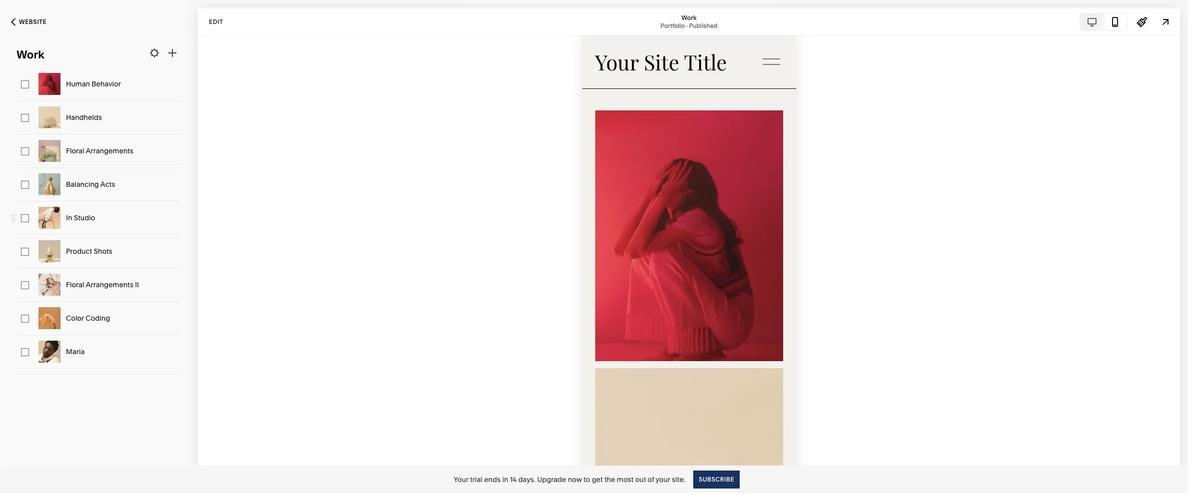 Task type: locate. For each thing, give the bounding box(es) containing it.
2 floral from the top
[[66, 280, 84, 289]]

1 vertical spatial floral
[[66, 280, 84, 289]]

in
[[502, 475, 508, 484]]

0 vertical spatial floral
[[66, 146, 84, 155]]

ends
[[484, 475, 501, 484]]

coding
[[86, 314, 110, 323]]

2 arrangements from the top
[[86, 280, 133, 289]]

work portfolio · published
[[661, 14, 718, 29]]

behavior
[[92, 79, 121, 88]]

0 vertical spatial arrangements
[[86, 146, 133, 155]]

arrangements
[[86, 146, 133, 155], [86, 280, 133, 289]]

product
[[66, 247, 92, 256]]

floral arrangements
[[66, 146, 133, 155]]

floral
[[66, 146, 84, 155], [66, 280, 84, 289]]

product shots
[[66, 247, 112, 256]]

to
[[584, 475, 590, 484]]

0 horizontal spatial work
[[16, 48, 44, 61]]

your trial ends in 14 days. upgrade now to get the most out of your site.
[[454, 475, 685, 484]]

work inside work portfolio · published
[[682, 14, 696, 21]]

1 vertical spatial work
[[16, 48, 44, 61]]

human behavior
[[66, 79, 121, 88]]

trial
[[470, 475, 483, 484]]

your
[[454, 475, 468, 484]]

1 horizontal spatial work
[[682, 14, 696, 21]]

balancing
[[66, 180, 99, 189]]

arrangements for floral arrangements
[[86, 146, 133, 155]]

get
[[592, 475, 603, 484]]

ii
[[135, 280, 139, 289]]

floral up balancing
[[66, 146, 84, 155]]

floral for floral arrangements
[[66, 146, 84, 155]]

row group containing human behavior
[[0, 67, 198, 369]]

1 vertical spatial arrangements
[[86, 280, 133, 289]]

0 vertical spatial work
[[682, 14, 696, 21]]

floral up color
[[66, 280, 84, 289]]

now
[[568, 475, 582, 484]]

work up ·
[[682, 14, 696, 21]]

floral arrangements ii
[[66, 280, 139, 289]]

arrangements left ii
[[86, 280, 133, 289]]

published
[[689, 22, 718, 29]]

row group
[[0, 67, 198, 369]]

most
[[617, 475, 634, 484]]

color
[[66, 314, 84, 323]]

work
[[682, 14, 696, 21], [16, 48, 44, 61]]

site.
[[672, 475, 685, 484]]

in
[[66, 213, 72, 222]]

work down the website button
[[16, 48, 44, 61]]

1 floral from the top
[[66, 146, 84, 155]]

handhelds
[[66, 113, 102, 122]]

arrangements up acts
[[86, 146, 133, 155]]

tab list
[[1081, 14, 1127, 30]]

1 arrangements from the top
[[86, 146, 133, 155]]

edit button
[[202, 12, 230, 31]]

edit
[[209, 18, 223, 25]]



Task type: vqa. For each thing, say whether or not it's contained in the screenshot.
site.
yes



Task type: describe. For each thing, give the bounding box(es) containing it.
human
[[66, 79, 90, 88]]

subscribe
[[699, 476, 734, 483]]

the
[[604, 475, 615, 484]]

work for work
[[16, 48, 44, 61]]

balancing acts
[[66, 180, 115, 189]]

arrangements for floral arrangements ii
[[86, 280, 133, 289]]

in studio
[[66, 213, 95, 222]]

upgrade
[[537, 475, 566, 484]]

shots
[[94, 247, 112, 256]]

days.
[[518, 475, 535, 484]]

floral for floral arrangements ii
[[66, 280, 84, 289]]

maria
[[66, 347, 85, 356]]

your
[[656, 475, 670, 484]]

of
[[648, 475, 654, 484]]

color coding
[[66, 314, 110, 323]]

out
[[635, 475, 646, 484]]

portfolio
[[661, 22, 685, 29]]

work for work portfolio · published
[[682, 14, 696, 21]]

·
[[686, 22, 688, 29]]

website button
[[0, 11, 58, 33]]

subscribe button
[[693, 471, 740, 489]]

website
[[19, 18, 47, 25]]

14
[[510, 475, 517, 484]]

acts
[[100, 180, 115, 189]]

studio
[[74, 213, 95, 222]]



